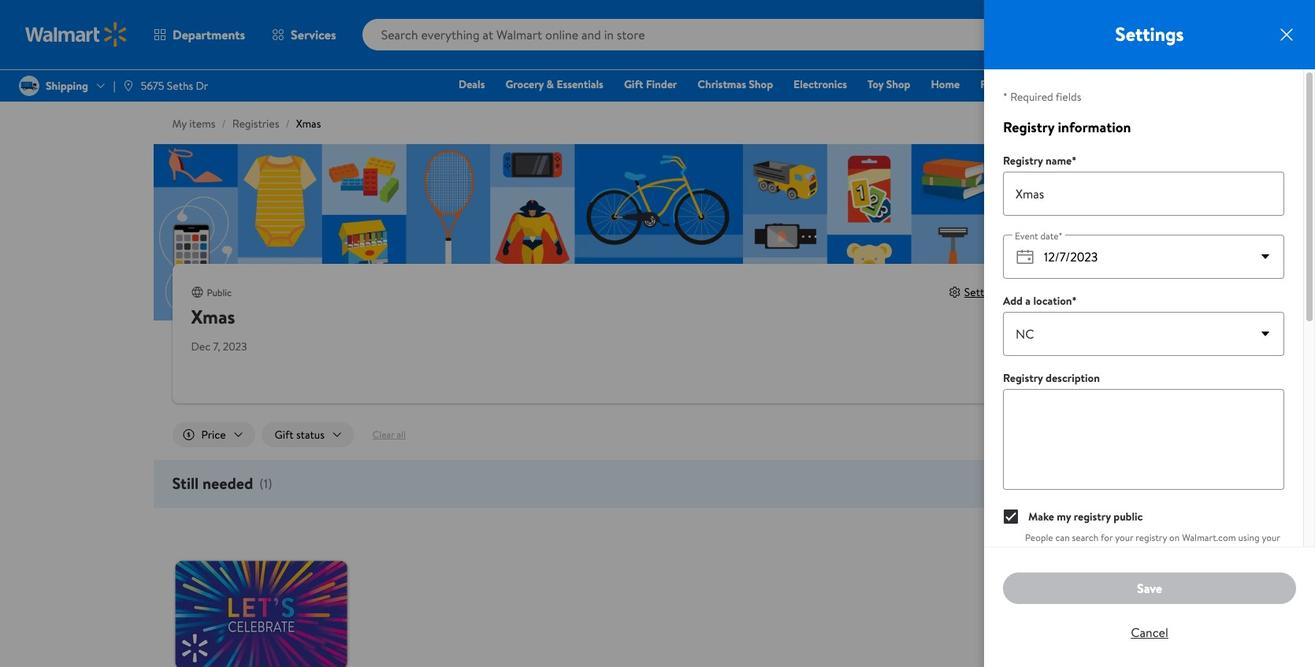 Task type: describe. For each thing, give the bounding box(es) containing it.
0 horizontal spatial be
[[1110, 558, 1120, 572]]

fashion
[[981, 76, 1018, 92]]

essentials
[[557, 76, 604, 92]]

xmas link
[[296, 116, 321, 132]]

electronics link
[[787, 76, 855, 93]]

state.
[[1067, 545, 1090, 558]]

registry name*
[[1004, 153, 1077, 169]]

save button
[[1004, 573, 1297, 605]]

28
[[1285, 17, 1295, 30]]

walmart.com
[[1183, 531, 1237, 545]]

dec 7, 2023
[[191, 339, 247, 355]]

link
[[1260, 558, 1274, 572]]

facebook.
[[1074, 572, 1114, 585]]

private
[[1037, 558, 1066, 572]]

grocery
[[506, 76, 544, 92]]

expand date picker image
[[1257, 248, 1276, 267]]

my items link
[[172, 116, 216, 132]]

gift finder link
[[617, 76, 685, 93]]

1 inside still needed ( 1 )
[[264, 475, 268, 493]]

cancel button
[[1004, 617, 1297, 649]]

if
[[1092, 545, 1098, 558]]

or
[[1063, 572, 1072, 585]]

Make my registry public checkbox
[[1005, 510, 1019, 524]]

0 horizontal spatial and
[[1050, 545, 1065, 558]]

uncheck
[[1117, 545, 1152, 558]]

Registry description text field
[[1004, 390, 1285, 490]]

7,
[[213, 339, 220, 355]]

toy
[[868, 76, 884, 92]]

0 purchased
[[1000, 322, 1049, 385]]

needed
[[203, 473, 253, 494]]

1 horizontal spatial can
[[1187, 558, 1201, 572]]

christmas
[[698, 76, 747, 92]]

0
[[1015, 322, 1034, 368]]

share this registry
[[1039, 285, 1125, 300]]

registry for registry description
[[1004, 371, 1044, 386]]

1 inside the 1 needed
[[1100, 322, 1112, 368]]

christmas shop link
[[691, 76, 781, 93]]

still
[[172, 473, 199, 494]]

0 horizontal spatial settings
[[965, 285, 1004, 300]]

Search search field
[[362, 19, 1049, 50]]

clear
[[373, 428, 395, 442]]

information
[[1058, 117, 1132, 137]]

my items / registries / xmas
[[172, 116, 321, 132]]

1 needed
[[1087, 322, 1125, 385]]

date*
[[1041, 229, 1063, 242]]

finder
[[646, 76, 678, 92]]

toy shop link
[[861, 76, 918, 93]]

gift cards link
[[1031, 76, 1095, 93]]

share
[[1220, 558, 1242, 572]]

make
[[1029, 509, 1055, 525]]

1 horizontal spatial xmas
[[296, 116, 321, 132]]

event date*
[[1016, 229, 1063, 242]]

home
[[932, 76, 960, 92]]

people
[[1026, 531, 1054, 545]]

deals link
[[452, 76, 492, 93]]

people can search for your registry on walmart.com using your name and state. if you uncheck this box, your registry will be set to private and won't be searchable. you can still share the link via email or facebook.
[[1026, 531, 1285, 585]]

)
[[268, 475, 272, 493]]

dec
[[191, 339, 211, 355]]

settings button
[[949, 285, 1004, 300]]

&
[[547, 76, 554, 92]]

add a location*
[[1004, 293, 1078, 309]]

this inside people can search for your registry on walmart.com using your name and state. if you uncheck this box, your registry will be set to private and won't be searchable. you can still share the link via email or facebook.
[[1154, 545, 1168, 558]]

christmas shop
[[698, 76, 774, 92]]

using
[[1239, 531, 1260, 545]]

close dialog image
[[1278, 25, 1297, 44]]

grocery & essentials
[[506, 76, 604, 92]]

2023
[[223, 339, 247, 355]]

name*
[[1046, 153, 1077, 169]]

walmart image
[[25, 22, 128, 47]]

clear all
[[373, 428, 406, 442]]

cancel
[[1132, 624, 1169, 642]]

public
[[1114, 509, 1144, 525]]

fashion link
[[974, 76, 1025, 93]]

a
[[1026, 293, 1031, 309]]

1 horizontal spatial and
[[1068, 558, 1083, 572]]

share this registry button
[[1023, 285, 1125, 300]]

share
[[1039, 285, 1066, 300]]

name
[[1026, 545, 1048, 558]]

shop for toy shop
[[887, 76, 911, 92]]

* required fields
[[1004, 89, 1082, 105]]

my
[[1058, 509, 1072, 525]]

Walmart Site-Wide search field
[[362, 19, 1049, 50]]

settings inside settings dialog
[[1116, 21, 1185, 47]]

my
[[172, 116, 187, 132]]

1 / from the left
[[222, 116, 226, 132]]

on
[[1170, 531, 1181, 545]]

box,
[[1171, 545, 1188, 558]]

deals
[[459, 76, 485, 92]]

registry up search
[[1074, 509, 1112, 525]]

sort
[[999, 424, 1022, 442]]

gift cards
[[1038, 76, 1088, 92]]

via
[[1026, 572, 1037, 585]]

will
[[1244, 545, 1258, 558]]

you
[[1100, 545, 1115, 558]]

location*
[[1034, 293, 1078, 309]]



Task type: locate. For each thing, give the bounding box(es) containing it.
this
[[1068, 285, 1085, 300], [1154, 545, 1168, 558]]

searchable.
[[1123, 558, 1168, 572]]

shop right the christmas
[[749, 76, 774, 92]]

0 horizontal spatial this
[[1068, 285, 1085, 300]]

gift finder
[[624, 76, 678, 92]]

1 horizontal spatial be
[[1260, 545, 1270, 558]]

registry description
[[1004, 371, 1101, 386]]

2 registry from the top
[[1004, 153, 1044, 169]]

registry
[[1004, 117, 1055, 137], [1004, 153, 1044, 169], [1004, 371, 1044, 386]]

toy shop
[[868, 76, 911, 92]]

1 horizontal spatial your
[[1190, 545, 1208, 558]]

be right won't
[[1110, 558, 1120, 572]]

gift
[[624, 76, 644, 92], [1038, 76, 1057, 92]]

and
[[1050, 545, 1065, 558], [1068, 558, 1083, 572]]

registry left name*
[[1004, 153, 1044, 169]]

registries
[[232, 116, 279, 132]]

xmas right registries
[[296, 116, 321, 132]]

all
[[397, 428, 406, 442]]

1 horizontal spatial settings
[[1116, 21, 1185, 47]]

1 gift from the left
[[624, 76, 644, 92]]

your right using
[[1263, 531, 1281, 545]]

add
[[1004, 293, 1023, 309]]

can down the my
[[1056, 531, 1070, 545]]

(
[[260, 475, 264, 493]]

0 vertical spatial can
[[1056, 531, 1070, 545]]

your right box,
[[1190, 545, 1208, 558]]

0 horizontal spatial xmas
[[191, 304, 235, 330]]

xmas
[[296, 116, 321, 132], [191, 304, 235, 330]]

search
[[1073, 531, 1099, 545]]

items
[[189, 116, 216, 132]]

sort by
[[999, 424, 1039, 442]]

/ left the xmas link
[[286, 116, 290, 132]]

electronics
[[794, 76, 848, 92]]

0 horizontal spatial can
[[1056, 531, 1070, 545]]

still
[[1204, 558, 1218, 572]]

1 vertical spatial registry
[[1004, 153, 1044, 169]]

and left won't
[[1068, 558, 1083, 572]]

1 horizontal spatial 1
[[1100, 322, 1112, 368]]

1 vertical spatial this
[[1154, 545, 1168, 558]]

registry down 0
[[1004, 371, 1044, 386]]

1 vertical spatial 1
[[264, 475, 268, 493]]

0 horizontal spatial your
[[1116, 531, 1134, 545]]

you
[[1170, 558, 1185, 572]]

be
[[1260, 545, 1270, 558], [1110, 558, 1120, 572]]

2 gift from the left
[[1038, 76, 1057, 92]]

shop for christmas shop
[[749, 76, 774, 92]]

shop
[[749, 76, 774, 92], [887, 76, 911, 92]]

0 vertical spatial this
[[1068, 285, 1085, 300]]

1 vertical spatial can
[[1187, 558, 1201, 572]]

clear all button
[[360, 423, 419, 448]]

1 horizontal spatial /
[[286, 116, 290, 132]]

0 vertical spatial settings
[[1116, 21, 1185, 47]]

save
[[1138, 580, 1163, 597]]

by
[[1025, 424, 1039, 442]]

2 vertical spatial registry
[[1004, 371, 1044, 386]]

can left still
[[1187, 558, 1201, 572]]

Registry name* text field
[[1004, 172, 1285, 216]]

this right 'share'
[[1068, 285, 1085, 300]]

0 vertical spatial registry
[[1004, 117, 1055, 137]]

this left box,
[[1154, 545, 1168, 558]]

1 registry from the top
[[1004, 117, 1055, 137]]

settings
[[1116, 21, 1185, 47], [965, 285, 1004, 300]]

/
[[222, 116, 226, 132], [286, 116, 290, 132]]

1 vertical spatial xmas
[[191, 304, 235, 330]]

/ right items
[[222, 116, 226, 132]]

and left 'state.'
[[1050, 545, 1065, 558]]

0 horizontal spatial 1
[[264, 475, 268, 493]]

needed
[[1087, 369, 1125, 385]]

gift inside 'link'
[[624, 76, 644, 92]]

for
[[1101, 531, 1114, 545]]

registry left on
[[1136, 531, 1168, 545]]

let's celebrate walmart gift card image
[[172, 527, 350, 668]]

email
[[1039, 572, 1061, 585]]

registry
[[1088, 285, 1125, 300], [1074, 509, 1112, 525], [1136, 531, 1168, 545], [1211, 545, 1242, 558]]

2 horizontal spatial your
[[1263, 531, 1281, 545]]

1 horizontal spatial gift
[[1038, 76, 1057, 92]]

Event date* text field
[[1038, 235, 1254, 279]]

0 vertical spatial 1
[[1100, 322, 1112, 368]]

fields
[[1056, 89, 1082, 105]]

public
[[207, 286, 232, 300]]

registries link
[[232, 116, 279, 132]]

1 horizontal spatial shop
[[887, 76, 911, 92]]

0 horizontal spatial shop
[[749, 76, 774, 92]]

1 vertical spatial settings
[[965, 285, 1004, 300]]

shop right toy
[[887, 76, 911, 92]]

settings dialog
[[985, 0, 1316, 668]]

gift for gift finder
[[624, 76, 644, 92]]

1 right needed at the bottom of page
[[264, 475, 268, 493]]

be left set
[[1260, 545, 1270, 558]]

event
[[1016, 229, 1039, 242]]

the
[[1244, 558, 1258, 572]]

0 vertical spatial xmas
[[296, 116, 321, 132]]

2 shop from the left
[[887, 76, 911, 92]]

0 horizontal spatial /
[[222, 116, 226, 132]]

registry right location*
[[1088, 285, 1125, 300]]

registry for registry name*
[[1004, 153, 1044, 169]]

$4,359.54
[[1265, 39, 1299, 50]]

registry down required
[[1004, 117, 1055, 137]]

1 up 'needed'
[[1100, 322, 1112, 368]]

purchased
[[1000, 369, 1049, 385]]

your right for
[[1116, 531, 1134, 545]]

gift for gift cards
[[1038, 76, 1057, 92]]

set
[[1272, 545, 1285, 558]]

2 / from the left
[[286, 116, 290, 132]]

1
[[1100, 322, 1112, 368], [264, 475, 268, 493]]

*
[[1004, 89, 1008, 105]]

description
[[1046, 371, 1101, 386]]

to
[[1026, 558, 1035, 572]]

cards
[[1060, 76, 1088, 92]]

required
[[1011, 89, 1054, 105]]

1 horizontal spatial this
[[1154, 545, 1168, 558]]

won't
[[1085, 558, 1108, 572]]

3 registry from the top
[[1004, 371, 1044, 386]]

registry information
[[1004, 117, 1132, 137]]

make my registry public
[[1029, 509, 1144, 525]]

registry left will in the bottom right of the page
[[1211, 545, 1242, 558]]

xmas down public
[[191, 304, 235, 330]]

still needed ( 1 )
[[172, 473, 272, 494]]

registry for registry information
[[1004, 117, 1055, 137]]

grocery & essentials link
[[499, 76, 611, 93]]

can
[[1056, 531, 1070, 545], [1187, 558, 1201, 572]]

0 horizontal spatial gift
[[624, 76, 644, 92]]

1 shop from the left
[[749, 76, 774, 92]]

home link
[[924, 76, 968, 93]]



Task type: vqa. For each thing, say whether or not it's contained in the screenshot.
Search search field
yes



